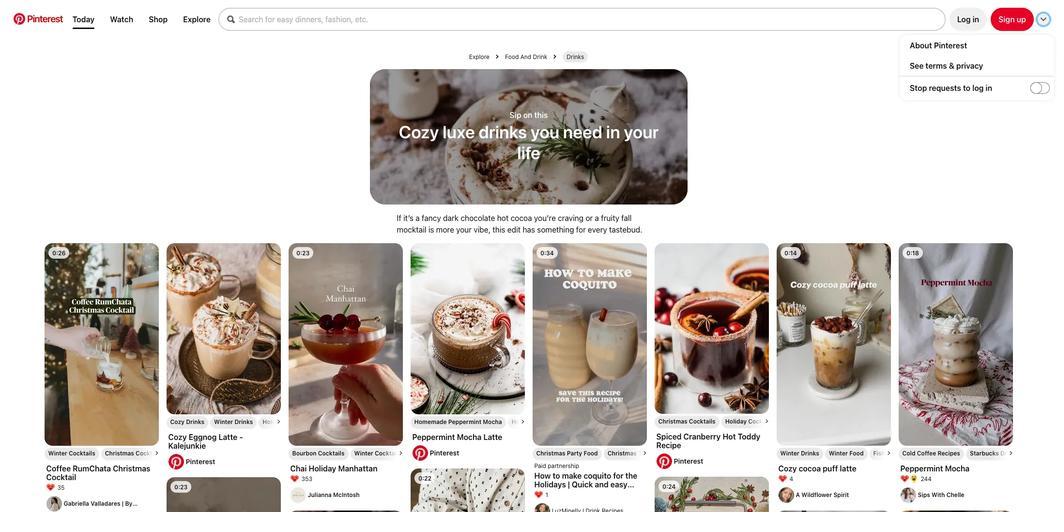 Task type: locate. For each thing, give the bounding box(es) containing it.
0 horizontal spatial latte
[[219, 433, 237, 442]]

2 horizontal spatial food
[[849, 450, 864, 457]]

coffee up 35
[[46, 465, 71, 473]]

spiced cranberry hot toddy recipe button
[[656, 433, 767, 450]]

this inside if it's a fancy dark chocolate hot cocoa you're craving or a fruity fall mocktail is more your vibe, this edit has something for every tastebud.
[[493, 225, 505, 234]]

1 scroll image from the left
[[887, 452, 891, 455]]

for
[[576, 225, 586, 234], [613, 472, 624, 481]]

scroll image for peppermint mocha
[[1009, 452, 1013, 455]]

1 horizontal spatial latte
[[483, 433, 502, 442]]

food right party
[[584, 450, 598, 457]]

1 vertical spatial explore
[[469, 53, 490, 60]]

353
[[301, 476, 312, 483]]

1 horizontal spatial explore link
[[469, 53, 490, 60]]

coquito
[[534, 489, 563, 498]]

winter drinks
[[214, 419, 253, 426], [780, 450, 819, 457]]

pinterest image for peppermint mocha latte
[[412, 446, 428, 461]]

winter for chai holiday manhattan
[[354, 450, 373, 457]]

peppermint up "244"
[[900, 465, 943, 473]]

1 horizontal spatial recipes
[[1020, 450, 1043, 457]]

cocoa up edit
[[511, 214, 532, 223]]

drinks up cozy cocoa puff latte
[[801, 450, 819, 457]]

2 recipes from the left
[[1020, 450, 1043, 457]]

-
[[239, 433, 243, 442]]

cozy for cozy eggnog latte - kalejunkie
[[168, 433, 187, 442]]

chai
[[290, 465, 307, 473]]

latte left -
[[219, 433, 237, 442]]

apple cider whiskey, smash recipe, whiskey smash, apple cider recipe, whiskey cocktails, christmas drinks, school snacks, apple slices, simple syrup image
[[410, 469, 525, 513]]

explore link left breadcrumb arrow image
[[469, 53, 490, 60]]

terms
[[926, 62, 947, 70]]

with
[[932, 492, 945, 499]]

winter drinks link up cozy cocoa puff latte
[[780, 450, 819, 457]]

cocktails for first 'winter cocktails' link from the left
[[69, 450, 95, 457]]

partnership
[[548, 463, 579, 470]]

sip
[[509, 111, 521, 119]]

cozy drinks
[[170, 419, 204, 426]]

recipes right "starbucks"
[[1020, 450, 1043, 457]]

manhattan
[[338, 465, 378, 473]]

winter for cozy cocoa puff latte
[[829, 450, 848, 457]]

1 vertical spatial 0:23
[[174, 484, 187, 491]]

1 vertical spatial for
[[613, 472, 624, 481]]

rumchata
[[73, 465, 111, 473]]

1 a from the left
[[416, 214, 420, 223]]

french chocolate, hot chocolate bars, hot chocolate recipes, chocolate cocktails, chocolate garnishes, cocoa recipes, snack recipes, snacks, creamy recipes image
[[777, 511, 891, 513]]

cozy up kalejunkie
[[170, 419, 185, 426]]

1 vertical spatial your
[[456, 225, 472, 234]]

see terms & privacy link
[[910, 62, 1054, 70]]

1 vertical spatial this
[[493, 225, 505, 234]]

julianna mcintosh image
[[290, 488, 306, 503]]

drinks up -
[[235, 419, 253, 426]]

0 horizontal spatial for
[[576, 225, 586, 234]]

scroll image
[[887, 452, 891, 455], [1009, 452, 1013, 455]]

christmas up coffee rumchata christmas cocktail 'button'
[[105, 450, 134, 457]]

0 vertical spatial your
[[624, 121, 659, 142]]

0 horizontal spatial coffee
[[46, 465, 71, 473]]

0 horizontal spatial winter cocktails
[[48, 450, 95, 457]]

pinterest right pinterest icon
[[674, 458, 703, 466]]

winter drinks up cozy cocoa puff latte
[[780, 450, 819, 457]]

cocoa left puff
[[799, 465, 821, 473]]

winter cocktails, christmas cocktails, holiday drinks, rumchata cocktails, boozy, alcoholic drinks, spiced cocktail, cocktail drinks, cocktail hour image
[[44, 243, 159, 446]]

1 horizontal spatial coffee
[[917, 450, 936, 457]]

pinterest down peppermint mocha latte
[[430, 449, 459, 458]]

recipes
[[938, 450, 960, 457], [1020, 450, 1043, 457]]

christmas right rumchata
[[113, 465, 150, 473]]

peppermint up peppermint mocha latte button
[[448, 419, 481, 426]]

2 vertical spatial mocha
[[945, 465, 970, 473]]

1 horizontal spatial pinterest image
[[412, 446, 428, 461]]

kalejunkie
[[168, 442, 206, 451]]

your inside if it's a fancy dark chocolate hot cocoa you're craving or a fruity fall mocktail is more your vibe, this edit has something for every tastebud.
[[456, 225, 472, 234]]

winter drinks up -
[[214, 419, 253, 426]]

0 horizontal spatial scroll image
[[887, 452, 891, 455]]

1 horizontal spatial for
[[613, 472, 624, 481]]

0 vertical spatial 0:23
[[296, 249, 309, 257]]

christmas
[[658, 418, 687, 425], [105, 450, 134, 457], [536, 450, 565, 457], [608, 450, 637, 457], [113, 465, 150, 473]]

pinterest
[[27, 13, 63, 24], [934, 41, 967, 50], [430, 449, 459, 458], [674, 458, 703, 466], [186, 458, 215, 466]]

pinterest link for cozy eggnog latte - kalejunkie
[[186, 458, 279, 466]]

vibe,
[[474, 225, 491, 234]]

1 vertical spatial in
[[986, 84, 992, 92]]

2 vertical spatial peppermint
[[900, 465, 943, 473]]

0 horizontal spatial winter drinks link
[[214, 419, 253, 426]]

a
[[796, 492, 800, 499]]

this right on
[[534, 111, 548, 119]]

cocktails for 1st 'winter cocktails' link from the right
[[375, 450, 401, 457]]

1 horizontal spatial holiday
[[725, 418, 747, 425]]

cocktails up chai holiday manhattan
[[318, 450, 345, 457]]

1 recipes from the left
[[938, 450, 960, 457]]

1 horizontal spatial a
[[595, 214, 599, 223]]

1 vertical spatial christmas cocktails link
[[105, 450, 162, 457]]

1 horizontal spatial winter cocktails
[[354, 450, 401, 457]]

1 vertical spatial peppermint
[[412, 433, 455, 442]]

winter cocktails up rumchata
[[48, 450, 95, 457]]

1 horizontal spatial winter drinks link
[[780, 450, 819, 457]]

privacy
[[956, 62, 983, 70]]

holiday down the bourbon cocktails link
[[309, 465, 336, 473]]

pinterest image up 0:22
[[412, 446, 428, 461]]

0 horizontal spatial 0:23
[[174, 484, 187, 491]]

christmas time link
[[608, 450, 652, 457]]

wildflower
[[802, 492, 832, 499]]

0 horizontal spatial to
[[553, 472, 560, 481]]

0 horizontal spatial recipes
[[938, 450, 960, 457]]

2 horizontal spatial mocha
[[945, 465, 970, 473]]

luxe
[[442, 121, 475, 142]]

winter for cozy eggnog latte - kalejunkie
[[214, 419, 233, 426]]

a right or
[[595, 214, 599, 223]]

winter drinks link up -
[[214, 419, 253, 426]]

pinterest down kalejunkie
[[186, 458, 215, 466]]

homemade peppermint mocha, homemade latte, peppermint latte, mocha drink, iced mocha, mocha latte, homemade chocolate syrup, mini chocolate chips, chocolate flavors image
[[410, 243, 525, 415]]

1 vertical spatial 0:23 link
[[166, 478, 281, 513]]

holiday up the hot
[[725, 418, 747, 425]]

peppermint mocha latte button
[[412, 433, 523, 442]]

1 horizontal spatial winter drinks
[[780, 450, 819, 457]]

sips
[[918, 492, 930, 499]]

1 horizontal spatial christmas cocktails
[[658, 418, 716, 425]]

cozy left luxe
[[399, 121, 439, 142]]

christmas cocktails link up coffee rumchata christmas cocktail 'button'
[[105, 450, 162, 457]]

0 horizontal spatial christmas cocktails link
[[105, 450, 162, 457]]

mocha down homemade peppermint mocha link at the left bottom
[[457, 433, 482, 442]]

2 scroll image from the left
[[1009, 452, 1013, 455]]

a wildflower spirit
[[796, 492, 849, 499]]

1 horizontal spatial explore
[[469, 53, 490, 60]]

peppermint mocha
[[900, 465, 970, 473]]

0 horizontal spatial this
[[493, 225, 505, 234]]

pinterest link down spiced cranberry hot toddy recipe "button"
[[674, 458, 767, 466]]

drinks for cozy drinks link
[[186, 419, 204, 426]]

0:22
[[418, 475, 431, 482]]

watch
[[110, 15, 133, 24]]

explore link
[[179, 11, 215, 28], [469, 53, 490, 60]]

0 horizontal spatial in
[[606, 121, 620, 142]]

in inside log in button
[[973, 15, 979, 24]]

for left the
[[613, 472, 624, 481]]

winter up cozy cocoa puff latte button
[[829, 450, 848, 457]]

a
[[416, 214, 420, 223], [595, 214, 599, 223]]

creamy gingerbread eggnog | hunger|thirst|play holiday pies, holiday snacks, christmas cocktails recipes, holiday drinks, christmas drinks, fun drinks, yummy drinks, yummy food, christmas recipes image
[[899, 511, 1013, 513]]

sips with chelle
[[918, 492, 964, 499]]

winter cocktails link up rumchata
[[48, 450, 95, 457]]

drinks right "starbucks"
[[1000, 450, 1019, 457]]

winter cocktails link up manhattan
[[354, 450, 401, 457]]

scroll image right "starbucks"
[[1009, 452, 1013, 455]]

0:14 link
[[777, 243, 891, 446]]

cozy up the 4 at the right bottom
[[778, 465, 797, 473]]

christmas cocktails link
[[658, 418, 716, 425], [105, 450, 162, 457]]

latte inside cozy eggnog latte - kalejunkie
[[219, 433, 237, 442]]

1 horizontal spatial your
[[624, 121, 659, 142]]

log in
[[957, 15, 979, 24]]

mocha up peppermint mocha latte button
[[483, 419, 502, 426]]

0 horizontal spatial explore
[[183, 15, 211, 24]]

explore left search image
[[183, 15, 211, 24]]

a right "it's"
[[416, 214, 420, 223]]

cozy cocoa puff latte
[[778, 465, 856, 473]]

0:23 link
[[288, 243, 403, 446], [166, 478, 281, 513]]

1 horizontal spatial cocoa
[[799, 465, 821, 473]]

cocktails up toddy on the bottom of the page
[[748, 418, 775, 425]]

holidays
[[534, 481, 566, 489]]

latte down homemade peppermint mocha link at the left bottom
[[483, 433, 502, 442]]

1 horizontal spatial winter cocktails link
[[354, 450, 401, 457]]

0 horizontal spatial pinterest image
[[168, 454, 184, 470]]

scroll image
[[765, 420, 769, 423], [277, 420, 281, 424], [521, 420, 525, 424], [155, 452, 159, 455], [399, 452, 403, 455], [643, 452, 647, 455]]

cocktails up rumchata
[[69, 450, 95, 457]]

cold coffee recipes link
[[902, 450, 960, 457]]

drinks
[[478, 121, 527, 142]]

explore left breadcrumb arrow image
[[469, 53, 490, 60]]

has
[[523, 225, 535, 234]]

winter up cozy eggnog latte - kalejunkie button
[[214, 419, 233, 426]]

2 horizontal spatial in
[[986, 84, 992, 92]]

you
[[530, 121, 559, 142]]

1 horizontal spatial this
[[534, 111, 548, 119]]

1 vertical spatial mocha
[[457, 433, 482, 442]]

mocha for peppermint mocha
[[945, 465, 970, 473]]

coffee inside 'coffee rumchata christmas cocktail'
[[46, 465, 71, 473]]

1 horizontal spatial 0:23
[[296, 249, 309, 257]]

cozy eggnog latte - kalejunkie button
[[168, 433, 279, 451]]

0 vertical spatial for
[[576, 225, 586, 234]]

list containing spiced cranberry hot toddy recipe
[[40, 243, 1047, 513]]

holiday cocktails
[[725, 418, 775, 425]]

0 horizontal spatial a
[[416, 214, 420, 223]]

a wildflower spirit button
[[778, 488, 889, 503], [796, 492, 889, 499]]

0 horizontal spatial 0:23 link
[[166, 478, 281, 513]]

0 horizontal spatial winter cocktails link
[[48, 450, 95, 457]]

cold
[[902, 450, 916, 457]]

winter cocktails up manhattan
[[354, 450, 401, 457]]

pinterest link down peppermint mocha latte button
[[430, 449, 523, 458]]

2 latte from the left
[[483, 433, 502, 442]]

tastebud.
[[609, 225, 642, 234]]

winter up cocktail
[[48, 450, 67, 457]]

pinterest image for cozy eggnog latte - kalejunkie
[[168, 454, 184, 470]]

pinterest right pinterest image
[[27, 13, 63, 24]]

0 vertical spatial 0:23 link
[[288, 243, 403, 446]]

about pinterest link
[[910, 41, 1054, 50]]

0 vertical spatial explore link
[[179, 11, 215, 28]]

drinks up eggnog
[[186, 419, 204, 426]]

cozy
[[399, 121, 439, 142], [170, 419, 185, 426], [168, 433, 187, 442], [778, 465, 797, 473]]

life
[[517, 142, 540, 163]]

latte for eggnog
[[219, 433, 237, 442]]

0 horizontal spatial winter drinks
[[214, 419, 253, 426]]

1 vertical spatial holiday
[[309, 465, 336, 473]]

cozy down "cozy drinks"
[[168, 433, 187, 442]]

cranberry
[[684, 433, 721, 441]]

coffee up the peppermint mocha at the right
[[917, 450, 936, 457]]

1 horizontal spatial to
[[963, 84, 971, 92]]

Search text field
[[239, 15, 945, 24]]

pinterest link left today
[[8, 13, 69, 24]]

food left and
[[505, 53, 519, 60]]

0 horizontal spatial christmas cocktails
[[105, 450, 162, 457]]

2 a from the left
[[595, 214, 599, 223]]

requests
[[929, 84, 961, 92]]

homemade
[[414, 419, 447, 426]]

this down hot
[[493, 225, 505, 234]]

christmas cocktails up cranberry on the bottom right of page
[[658, 418, 716, 425]]

christmas inside 'coffee rumchata christmas cocktail'
[[113, 465, 150, 473]]

pinterest up & on the top right
[[934, 41, 967, 50]]

christmas party food
[[536, 450, 598, 457]]

latte
[[219, 433, 237, 442], [483, 433, 502, 442]]

0:23 inside button
[[174, 484, 187, 491]]

cozy inside cozy eggnog latte - kalejunkie
[[168, 433, 187, 442]]

1 winter cocktails link from the left
[[48, 450, 95, 457]]

scroll image for cozy cocoa puff latte
[[887, 452, 891, 455]]

pinterest image
[[412, 446, 428, 461], [168, 454, 184, 470]]

pinterest link down cozy eggnog latte - kalejunkie button
[[186, 458, 279, 466]]

2 vertical spatial in
[[606, 121, 620, 142]]

sign up
[[999, 15, 1026, 24]]

sign
[[999, 15, 1015, 24]]

hot
[[723, 433, 736, 441]]

1 vertical spatial to
[[553, 472, 560, 481]]

recipes up peppermint mocha button
[[938, 450, 960, 457]]

something
[[537, 225, 574, 234]]

explore link left search image
[[179, 11, 215, 28]]

1 horizontal spatial christmas cocktails link
[[658, 418, 716, 425]]

cocktail
[[46, 473, 76, 482]]

0 vertical spatial in
[[973, 15, 979, 24]]

0 horizontal spatial mocha
[[457, 433, 482, 442]]

christmas cocktails
[[658, 418, 716, 425], [105, 450, 162, 457]]

0 horizontal spatial your
[[456, 225, 472, 234]]

1 latte from the left
[[219, 433, 237, 442]]

cozy eggnog latte - kalejunkie
[[168, 433, 243, 451]]

pinterest inside "pinterest" link
[[27, 13, 63, 24]]

to left log
[[963, 84, 971, 92]]

christmas cocktails link up cranberry on the bottom right of page
[[658, 418, 716, 425]]

christmas up spiced at the bottom right of the page
[[658, 418, 687, 425]]

0:18 link
[[899, 243, 1013, 446]]

0 vertical spatial cocoa
[[511, 214, 532, 223]]

0 vertical spatial this
[[534, 111, 548, 119]]

0:24
[[662, 483, 675, 491]]

bourbon cocktails, winter cocktails, boozy drinks, cocktail drinks recipes, drinks alcohol recipes, yummy drinks, beverages, fancy drinks, christmas cocktails image
[[288, 243, 403, 446]]

winter cocktails link
[[48, 450, 95, 457], [354, 450, 401, 457]]

0 horizontal spatial cocoa
[[511, 214, 532, 223]]

bourbon
[[292, 450, 317, 457]]

mocha up 'chelle'
[[945, 465, 970, 473]]

cocktails for the bourbon cocktails link
[[318, 450, 345, 457]]

0:23 for the bottommost 0:23 link
[[174, 484, 187, 491]]

1 vertical spatial winter drinks link
[[780, 450, 819, 457]]

0 vertical spatial mocha
[[483, 419, 502, 426]]

cocktails up manhattan
[[375, 450, 401, 457]]

food and drink
[[505, 53, 547, 60]]

1 horizontal spatial 0:23 link
[[288, 243, 403, 446]]

1 vertical spatial coffee
[[46, 465, 71, 473]]

pinterest image down kalejunkie
[[168, 454, 184, 470]]

christmas cocktails up coffee rumchata christmas cocktail 'button'
[[105, 450, 162, 457]]

cocktails
[[689, 418, 716, 425], [748, 418, 775, 425], [69, 450, 95, 457], [136, 450, 162, 457], [318, 450, 345, 457], [375, 450, 401, 457]]

scroll image left cold
[[887, 452, 891, 455]]

recipe
[[656, 441, 681, 450]]

peppermint down homemade
[[412, 433, 455, 442]]

winter up manhattan
[[354, 450, 373, 457]]

list
[[40, 243, 1047, 513]]

let's make coquito for the holidays! today, i'm sharing my family's coquito recipe that i absolutely love. make sure to save this so you can share it with your friends and family this holiday season! christmas party food, christmas time, how to make coquito, delicious desserts, yummy food, fish recipes, drink recipes, puerto rican recipes image
[[532, 243, 647, 446]]

pinterest for cozy eggnog latte - kalejunkie
[[186, 458, 215, 466]]

0 vertical spatial to
[[963, 84, 971, 92]]

cocoa
[[511, 214, 532, 223], [799, 465, 821, 473]]

0:23 for the right 0:23 link
[[296, 249, 309, 257]]

1 horizontal spatial scroll image
[[1009, 452, 1013, 455]]

coffee
[[917, 450, 936, 457], [46, 465, 71, 473]]

to down partnership
[[553, 472, 560, 481]]

cocktails for holiday cocktails link
[[748, 418, 775, 425]]

0:24 button
[[654, 477, 769, 513]]

cocoa recipes, easy baking recipes desserts, hot chocolate recipes, diy food recipes, sweet recipes, french hot chocolate recipe, easy french recipes, hot cocoa recipe, homemade hot chocolate image
[[166, 478, 281, 513]]

for down or
[[576, 225, 586, 234]]

food up latte
[[849, 450, 864, 457]]

1 horizontal spatial in
[[973, 15, 979, 24]]

0 vertical spatial winter drinks link
[[214, 419, 253, 426]]

peppermint for peppermint mocha latte
[[412, 433, 455, 442]]



Task type: vqa. For each thing, say whether or not it's contained in the screenshot.
"bourbon cocktails" link
yes



Task type: describe. For each thing, give the bounding box(es) containing it.
1 horizontal spatial mocha
[[483, 419, 502, 426]]

stop requests to log in
[[910, 84, 992, 92]]

0 vertical spatial christmas cocktails link
[[658, 418, 716, 425]]

pinterest image
[[14, 13, 25, 24]]

food and drink link
[[505, 53, 547, 60]]

on
[[523, 111, 532, 119]]

mcintosh
[[333, 492, 360, 499]]

|
[[568, 481, 570, 489]]

0 vertical spatial winter drinks
[[214, 419, 253, 426]]

drinks for rightmost winter drinks link
[[801, 450, 819, 457]]

1 vertical spatial cocoa
[[799, 465, 821, 473]]

if it's a fancy dark chocolate hot cocoa you're craving or a fruity fall mocktail is more your vibe, this edit has something for every tastebud.
[[397, 214, 642, 234]]

sign up button
[[991, 8, 1034, 31]]

0:26 link
[[44, 243, 159, 446]]

spiced
[[656, 433, 682, 441]]

drinks for starbucks drinks recipes link
[[1000, 450, 1019, 457]]

1 vertical spatial christmas cocktails
[[105, 450, 162, 457]]

every
[[588, 225, 607, 234]]

1 vertical spatial winter drinks
[[780, 450, 819, 457]]

recipes for starbucks drinks recipes
[[1020, 450, 1043, 457]]

christmas party food link
[[536, 450, 598, 457]]

mocktail
[[397, 225, 426, 234]]

drink
[[533, 53, 547, 60]]

winter food
[[829, 450, 864, 457]]

today
[[72, 15, 95, 24]]

0:26
[[52, 249, 65, 257]]

your inside the sip on this cozy luxe drinks you need in your life
[[624, 121, 659, 142]]

today link
[[69, 11, 98, 29]]

scroll image for spiced cranberry hot toddy recipe
[[765, 420, 769, 423]]

scroll image for peppermint mocha latte
[[521, 420, 525, 424]]

0:24 link
[[654, 477, 769, 513]]

and
[[595, 481, 609, 489]]

pinterest for peppermint mocha latte
[[430, 449, 459, 458]]

gabriella valladares | by gabriella image
[[46, 497, 62, 512]]

for inside paid partnership how to make coquito for the holidays | quick and easy coquito recipe
[[613, 472, 624, 481]]

0 vertical spatial holiday
[[725, 418, 747, 425]]

pinterest image
[[656, 454, 672, 469]]

how
[[534, 472, 551, 481]]

breadcrumb arrow image
[[495, 55, 499, 59]]

chelle
[[947, 492, 964, 499]]

chai holiday manhattan button
[[290, 465, 401, 473]]

0 horizontal spatial food
[[505, 53, 519, 60]]

scroll image for cozy eggnog latte - kalejunkie
[[277, 420, 281, 424]]

1
[[546, 492, 548, 499]]

pinterest for spiced cranberry hot toddy recipe
[[674, 458, 703, 466]]

christmas cocktails, holiday cocktails, christmas food, hot cocktails, christmas dinner, holiday parties, hot toddy, winter drinks, winter food image
[[654, 243, 769, 414]]

spirit
[[834, 492, 849, 499]]

latte for mocha
[[483, 433, 502, 442]]

starbucks
[[970, 450, 999, 457]]

christmas time
[[608, 450, 652, 457]]

holiday cocktails link
[[725, 418, 775, 425]]

pinterest link for peppermint mocha latte
[[430, 449, 523, 458]]

recipes for cold coffee recipes
[[938, 450, 960, 457]]

2 winter cocktails from the left
[[354, 450, 401, 457]]

bourbon cocktails link
[[292, 450, 345, 457]]

0 horizontal spatial holiday
[[309, 465, 336, 473]]

about
[[910, 41, 932, 50]]

christmas left time
[[608, 450, 637, 457]]

julianna mcintosh
[[308, 492, 360, 499]]

0:34
[[540, 249, 554, 257]]

mocha for peppermint mocha latte
[[457, 433, 482, 442]]

0:22 button
[[410, 469, 525, 513]]

drinks right breadcrumb arrow icon in the right of the page
[[567, 53, 584, 60]]

peppermint for peppermint mocha
[[900, 465, 943, 473]]

starbucks drinks recipes
[[970, 450, 1043, 457]]

0:23 button
[[166, 478, 281, 513]]

peppermint mocha latte
[[412, 433, 502, 442]]

search image
[[227, 15, 235, 23]]

cozy for cozy drinks
[[170, 419, 185, 426]]

drinks for topmost winter drinks link
[[235, 419, 253, 426]]

sips with chelle image
[[900, 488, 916, 503]]

recipe
[[565, 489, 588, 498]]

homemade peppermint mocha link
[[414, 419, 502, 426]]

whoville's spiced up christmas margarita (with mocktail) | haldbakedharvest.com fun cocktails, cocktail drinks, fun drinks, mixed drinks, yummy drinks, alcoholic drinks, beverages, winter cocktails recipes, winter dessert recipes image
[[288, 511, 403, 513]]

this inside the sip on this cozy luxe drinks you need in your life
[[534, 111, 548, 119]]

cozy drinks, winter drinks, holiday drinks, christmas drinks, holiday desserts, holiday baking, eggnog coffee, coffee coffee, cookies image
[[166, 243, 281, 415]]

fancy
[[422, 214, 441, 223]]

1 winter cocktails from the left
[[48, 450, 95, 457]]

pinterest link for spiced cranberry hot toddy recipe
[[674, 458, 767, 466]]

peppermint mocha button
[[900, 465, 1011, 473]]

0:22 link
[[410, 469, 525, 513]]

or
[[586, 214, 593, 223]]

0 horizontal spatial explore link
[[179, 11, 215, 28]]

1 vertical spatial explore link
[[469, 53, 490, 60]]

spiced cranberry hot toddy recipe
[[656, 433, 760, 450]]

cocoa inside if it's a fancy dark chocolate hot cocoa you're craving or a fruity fall mocktail is more your vibe, this edit has something for every tastebud.
[[511, 214, 532, 223]]

make
[[562, 472, 582, 481]]

for inside if it's a fancy dark chocolate hot cocoa you're craving or a fruity fall mocktail is more your vibe, this edit has something for every tastebud.
[[576, 225, 586, 234]]

cozy luxe drinks you need in your life image
[[370, 69, 687, 205]]

see
[[910, 62, 924, 70]]

scroll image for coffee rumchata christmas cocktail
[[155, 452, 159, 455]]

breadcrumb arrow image
[[553, 55, 557, 59]]

1 horizontal spatial food
[[584, 450, 598, 457]]

watch link
[[106, 11, 137, 28]]

hot
[[497, 214, 509, 223]]

luzminelly | drink recipes image
[[534, 504, 550, 513]]

cozy cocoa puff latte button
[[778, 465, 889, 473]]

coquito
[[584, 472, 611, 481]]

35
[[57, 484, 65, 492]]

coffee rumchata christmas cocktail button
[[46, 465, 157, 482]]

a wildflower spirit image
[[778, 488, 794, 503]]

2 winter cocktails link from the left
[[354, 450, 401, 457]]

homemade peppermint mocha
[[414, 419, 502, 426]]

cocktails left kalejunkie
[[136, 450, 162, 457]]

drinks link
[[567, 53, 584, 60]]

0:14
[[784, 249, 797, 257]]

if
[[397, 214, 401, 223]]

cozy for cozy cocoa puff latte
[[778, 465, 797, 473]]

need
[[563, 121, 602, 142]]

you're
[[534, 214, 556, 223]]

scroll image for chai holiday manhattan
[[399, 452, 403, 455]]

to inside paid partnership how to make coquito for the holidays | quick and easy coquito recipe
[[553, 472, 560, 481]]

winter up the 4 at the right bottom
[[780, 450, 799, 457]]

cocoa puff espresso oat milk latte! 🍫☕ dive into a creamy oat milk base infused with rich espresso and the playful crunch of cocoa puffs. a treat for cozy mornings or midday pick-me-ups! #latterecipe #cocoapuffespresso" cozy, luxe winter drinks winter drinks, winter food, fish recipes, baking recipes, cocoa puffs, vanilla syrup, latte recipe, strong coffee, yummy food image
[[777, 243, 891, 446]]

quick
[[572, 481, 593, 489]]

see terms & privacy
[[910, 62, 983, 70]]

in inside the sip on this cozy luxe drinks you need in your life
[[606, 121, 620, 142]]

and
[[520, 53, 531, 60]]

cold coffee recipes, starbucks drinks recipes, ice coffee recipe, hot tea recipes, christmas food dinner, xmas food, christmas drinks, coffee dessert, coffee drinks image
[[899, 243, 1013, 446]]

0 vertical spatial coffee
[[917, 450, 936, 457]]

pinterest button
[[8, 13, 69, 26]]

log
[[957, 15, 971, 24]]

it's
[[403, 214, 414, 223]]

latte
[[840, 465, 856, 473]]

edit
[[507, 225, 521, 234]]

0 vertical spatial christmas cocktails
[[658, 418, 716, 425]]

cocktails up cranberry on the bottom right of page
[[689, 418, 716, 425]]

0 vertical spatial explore
[[183, 15, 211, 24]]

how to make coquito for the holidays | quick and easy coquito recipe button
[[534, 472, 645, 498]]

cozy inside the sip on this cozy luxe drinks you need in your life
[[399, 121, 439, 142]]

julianna
[[308, 492, 332, 499]]

easy
[[611, 481, 628, 489]]

chocolate
[[461, 214, 495, 223]]

0:18
[[906, 249, 919, 257]]

chai holiday manhattan
[[290, 465, 378, 473]]

shop
[[149, 15, 168, 24]]

starbucks drinks recipes link
[[970, 450, 1043, 457]]

time
[[638, 450, 652, 457]]

dark
[[443, 214, 459, 223]]

paid
[[534, 463, 546, 470]]

christmas up paid
[[536, 450, 565, 457]]

0 vertical spatial peppermint
[[448, 419, 481, 426]]

how to make the perfect mulled wine -- our favorite boozy drink for winter! apple cider and honey, mulled apple cider, mulled wine recipe, holiday recipes drinks, orange wheels, mulling spices, orange wine, christmas markets europe, recipes image
[[654, 477, 769, 513]]



